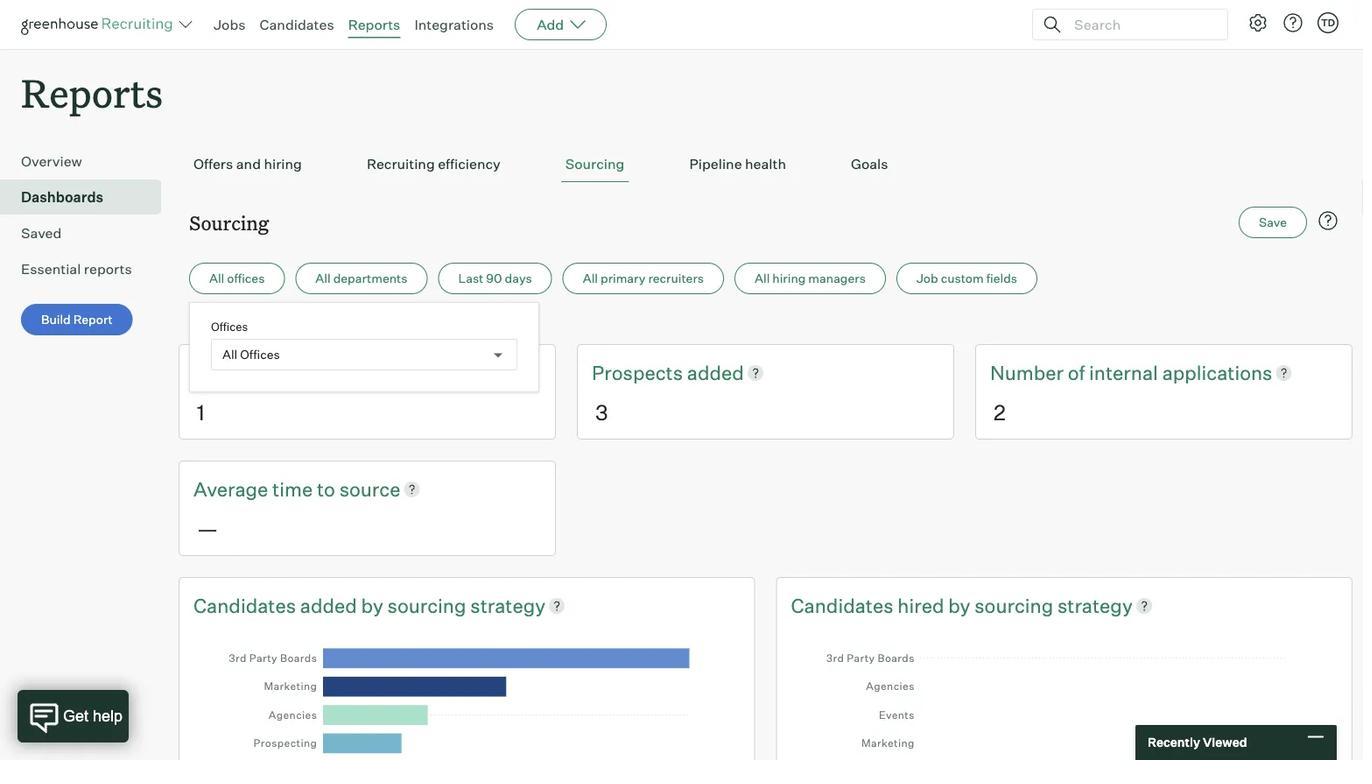 Task type: locate. For each thing, give the bounding box(es) containing it.
1 horizontal spatial by link
[[948, 592, 975, 619]]

xychart image for candidates hired by sourcing
[[816, 635, 1313, 760]]

strategy
[[470, 593, 546, 617], [1058, 593, 1133, 617]]

0 horizontal spatial hiring
[[264, 155, 302, 173]]

reports left integrations
[[348, 16, 400, 33]]

0 horizontal spatial added link
[[300, 592, 361, 619]]

goals button
[[847, 146, 893, 182]]

all
[[209, 271, 224, 286], [316, 271, 331, 286], [583, 271, 598, 286], [755, 271, 770, 286], [222, 347, 238, 362]]

tab list
[[189, 146, 1342, 182]]

strategy for candidates added by sourcing
[[470, 593, 546, 617]]

2 by link from the left
[[948, 592, 975, 619]]

reports
[[84, 260, 132, 278]]

td button
[[1314, 9, 1342, 37]]

0 vertical spatial hiring
[[264, 155, 302, 173]]

1 horizontal spatial strategy
[[1058, 593, 1133, 617]]

hired link
[[898, 592, 948, 619]]

to
[[317, 477, 335, 501]]

2 by from the left
[[948, 593, 971, 617]]

offices
[[211, 319, 248, 333], [240, 347, 280, 362]]

xychart image
[[218, 635, 716, 760], [816, 635, 1313, 760]]

0 vertical spatial sourcing
[[565, 155, 625, 173]]

1 horizontal spatial reports
[[348, 16, 400, 33]]

candidates for candidates
[[260, 16, 334, 33]]

0 horizontal spatial sourcing
[[189, 209, 269, 235]]

2 sourcing link from the left
[[975, 592, 1058, 619]]

reports down greenhouse recruiting 'image'
[[21, 67, 163, 118]]

strategy for candidates hired by sourcing
[[1058, 593, 1133, 617]]

offices down 31,
[[240, 347, 280, 362]]

number of internal
[[990, 360, 1162, 385]]

pipeline health button
[[685, 146, 791, 182]]

0 vertical spatial reports
[[348, 16, 400, 33]]

reports
[[348, 16, 400, 33], [21, 67, 163, 118]]

all left managers
[[755, 271, 770, 286]]

sourcing
[[565, 155, 625, 173], [189, 209, 269, 235]]

added
[[687, 360, 744, 385], [300, 593, 357, 617]]

saved
[[21, 224, 62, 242]]

reports link
[[348, 16, 400, 33]]

average
[[194, 477, 268, 501]]

candidates for candidates hired by sourcing
[[791, 593, 894, 617]]

save
[[1259, 215, 1287, 230]]

0 vertical spatial added link
[[687, 359, 744, 386]]

referrals link
[[194, 359, 279, 386]]

2 strategy link from the left
[[1058, 592, 1133, 619]]

candidates link
[[260, 16, 334, 33], [194, 592, 300, 619], [791, 592, 898, 619]]

of link
[[1068, 359, 1089, 386]]

sourcing
[[388, 593, 466, 617], [975, 593, 1053, 617]]

essential reports link
[[21, 258, 154, 279]]

2 left '-'
[[216, 317, 223, 332]]

candidates down the —
[[194, 593, 296, 617]]

1 horizontal spatial xychart image
[[816, 635, 1313, 760]]

offices up all offices
[[211, 319, 248, 333]]

viewed
[[1203, 735, 1247, 750]]

strategy link for candidates hired by sourcing
[[1058, 592, 1133, 619]]

hiring right and
[[264, 155, 302, 173]]

xychart image for candidates added by sourcing
[[218, 635, 716, 760]]

1 vertical spatial added
[[300, 593, 357, 617]]

by link for hired
[[948, 592, 975, 619]]

0 vertical spatial added
[[687, 360, 744, 385]]

all left departments
[[316, 271, 331, 286]]

0 vertical spatial offices
[[211, 319, 248, 333]]

1 horizontal spatial sourcing
[[565, 155, 625, 173]]

all inside button
[[209, 271, 224, 286]]

by link
[[361, 592, 388, 619], [948, 592, 975, 619]]

offers and hiring button
[[189, 146, 306, 182]]

submitted
[[279, 360, 371, 385]]

1 vertical spatial added link
[[300, 592, 361, 619]]

time
[[272, 477, 313, 501]]

1 xychart image from the left
[[218, 635, 716, 760]]

hiring inside tab list
[[264, 155, 302, 173]]

and
[[236, 155, 261, 173]]

1 vertical spatial sourcing
[[189, 209, 269, 235]]

1 strategy link from the left
[[470, 592, 546, 619]]

1 vertical spatial 2
[[994, 399, 1006, 425]]

0 horizontal spatial strategy link
[[470, 592, 546, 619]]

integrations link
[[414, 16, 494, 33]]

2
[[216, 317, 223, 332], [994, 399, 1006, 425]]

1 vertical spatial reports
[[21, 67, 163, 118]]

essential reports
[[21, 260, 132, 278]]

0 horizontal spatial by
[[361, 593, 383, 617]]

add button
[[515, 9, 607, 40]]

0 horizontal spatial 2
[[216, 317, 223, 332]]

1 horizontal spatial sourcing
[[975, 593, 1053, 617]]

0 horizontal spatial xychart image
[[218, 635, 716, 760]]

hired
[[898, 593, 944, 617]]

90
[[486, 271, 502, 286]]

1 horizontal spatial strategy link
[[1058, 592, 1133, 619]]

candidates right jobs
[[260, 16, 334, 33]]

primary
[[601, 271, 646, 286]]

1 horizontal spatial by
[[948, 593, 971, 617]]

last
[[458, 271, 484, 286]]

all departments
[[316, 271, 408, 286]]

1 vertical spatial hiring
[[773, 271, 806, 286]]

2 sourcing from the left
[[975, 593, 1053, 617]]

days
[[505, 271, 532, 286]]

sourcing for candidates added by sourcing
[[388, 593, 466, 617]]

0 vertical spatial 2
[[216, 317, 223, 332]]

2 xychart image from the left
[[816, 635, 1313, 760]]

2 down 'number'
[[994, 399, 1006, 425]]

0 horizontal spatial sourcing
[[388, 593, 466, 617]]

sourcing link for candidates added by sourcing
[[388, 592, 470, 619]]

custom
[[941, 271, 984, 286]]

number
[[990, 360, 1064, 385]]

prospects link
[[592, 359, 687, 386]]

oct
[[234, 317, 255, 332]]

1 sourcing link from the left
[[388, 592, 470, 619]]

candidates for candidates added by sourcing
[[194, 593, 296, 617]]

departments
[[333, 271, 408, 286]]

hiring left managers
[[773, 271, 806, 286]]

0 horizontal spatial sourcing link
[[388, 592, 470, 619]]

added link
[[687, 359, 744, 386], [300, 592, 361, 619]]

all for all primary recruiters
[[583, 271, 598, 286]]

all offices button
[[189, 263, 285, 294]]

0 horizontal spatial by link
[[361, 592, 388, 619]]

1 by link from the left
[[361, 592, 388, 619]]

1 by from the left
[[361, 593, 383, 617]]

candidates hired by sourcing
[[791, 593, 1058, 617]]

1 horizontal spatial sourcing link
[[975, 592, 1058, 619]]

1 horizontal spatial hiring
[[773, 271, 806, 286]]

aug
[[189, 317, 214, 332]]

offers and hiring
[[194, 155, 302, 173]]

all primary recruiters
[[583, 271, 704, 286]]

all down '-'
[[222, 347, 238, 362]]

2 strategy from the left
[[1058, 593, 1133, 617]]

all for all offices
[[209, 271, 224, 286]]

internal
[[1089, 360, 1158, 385]]

all left "offices"
[[209, 271, 224, 286]]

sourcing link for candidates hired by sourcing
[[975, 592, 1058, 619]]

all offices
[[209, 271, 265, 286]]

efficiency
[[438, 155, 501, 173]]

hiring
[[264, 155, 302, 173], [773, 271, 806, 286]]

—
[[197, 515, 218, 541]]

add
[[537, 16, 564, 33]]

1 strategy from the left
[[470, 593, 546, 617]]

candidates
[[260, 16, 334, 33], [194, 593, 296, 617], [791, 593, 894, 617]]

1 horizontal spatial added link
[[687, 359, 744, 386]]

source
[[339, 477, 401, 501]]

sourcing link
[[388, 592, 470, 619], [975, 592, 1058, 619]]

0 horizontal spatial strategy
[[470, 593, 546, 617]]

by
[[361, 593, 383, 617], [948, 593, 971, 617]]

strategy link
[[470, 592, 546, 619], [1058, 592, 1133, 619]]

prospects
[[592, 360, 687, 385]]

essential
[[21, 260, 81, 278]]

all left the primary
[[583, 271, 598, 286]]

candidates left hired
[[791, 593, 894, 617]]

recruiting efficiency button
[[362, 146, 505, 182]]

build
[[41, 312, 71, 327]]

pipeline health
[[689, 155, 786, 173]]

1 sourcing from the left
[[388, 593, 466, 617]]



Task type: describe. For each thing, give the bounding box(es) containing it.
candidates link for candidates hired by sourcing
[[791, 592, 898, 619]]

submitted link
[[279, 359, 371, 386]]

fields
[[987, 271, 1017, 286]]

integrations
[[414, 16, 494, 33]]

to link
[[317, 475, 339, 502]]

job custom fields
[[917, 271, 1017, 286]]

jobs link
[[214, 16, 246, 33]]

all hiring managers button
[[735, 263, 886, 294]]

jobs
[[214, 16, 246, 33]]

all for all departments
[[316, 271, 331, 286]]

2023
[[277, 317, 308, 332]]

overview
[[21, 153, 82, 170]]

tab list containing offers and hiring
[[189, 146, 1342, 182]]

applications
[[1162, 360, 1273, 385]]

of
[[1068, 360, 1085, 385]]

average link
[[194, 475, 272, 502]]

job
[[917, 271, 938, 286]]

all offices
[[222, 347, 280, 362]]

strategy link for candidates added by sourcing
[[470, 592, 546, 619]]

all for all offices
[[222, 347, 238, 362]]

1 vertical spatial offices
[[240, 347, 280, 362]]

0 horizontal spatial reports
[[21, 67, 163, 118]]

build report
[[41, 312, 113, 327]]

sourcing inside button
[[565, 155, 625, 173]]

build report button
[[21, 304, 133, 336]]

1
[[197, 399, 205, 425]]

recruiters
[[648, 271, 704, 286]]

td
[[1321, 17, 1335, 28]]

recruiting
[[367, 155, 435, 173]]

recently viewed
[[1148, 735, 1247, 750]]

source link
[[339, 475, 401, 502]]

all departments button
[[295, 263, 428, 294]]

-
[[226, 317, 232, 332]]

recently
[[1148, 735, 1200, 750]]

sourcing button
[[561, 146, 629, 182]]

saved link
[[21, 223, 154, 244]]

faq image
[[1318, 210, 1339, 231]]

recruiting efficiency
[[367, 155, 501, 173]]

1 horizontal spatial added
[[687, 360, 744, 385]]

managers
[[809, 271, 866, 286]]

applications link
[[1162, 359, 1273, 386]]

report
[[73, 312, 113, 327]]

all primary recruiters button
[[563, 263, 724, 294]]

average time to
[[194, 477, 339, 501]]

last 90 days button
[[438, 263, 552, 294]]

health
[[745, 155, 786, 173]]

overview link
[[21, 151, 154, 172]]

3
[[595, 399, 608, 425]]

number link
[[990, 359, 1068, 386]]

1 horizontal spatial 2
[[994, 399, 1006, 425]]

by link for added
[[361, 592, 388, 619]]

configure image
[[1248, 12, 1269, 33]]

goals
[[851, 155, 888, 173]]

candidates link for candidates added by sourcing
[[194, 592, 300, 619]]

sourcing for candidates hired by sourcing
[[975, 593, 1053, 617]]

Search text field
[[1070, 12, 1212, 37]]

internal link
[[1089, 359, 1162, 386]]

offers
[[194, 155, 233, 173]]

td button
[[1318, 12, 1339, 33]]

by for hired
[[948, 593, 971, 617]]

time link
[[272, 475, 317, 502]]

dashboards link
[[21, 187, 154, 208]]

all for all hiring managers
[[755, 271, 770, 286]]

dashboards
[[21, 188, 103, 206]]

greenhouse recruiting image
[[21, 14, 179, 35]]

candidates added by sourcing
[[194, 593, 470, 617]]

by for added
[[361, 593, 383, 617]]

0 horizontal spatial added
[[300, 593, 357, 617]]

job custom fields button
[[897, 263, 1038, 294]]

pipeline
[[689, 155, 742, 173]]

31,
[[258, 317, 274, 332]]

offices
[[227, 271, 265, 286]]

aug 2 - oct 31, 2023
[[189, 317, 308, 332]]

referrals
[[194, 360, 279, 385]]

last 90 days
[[458, 271, 532, 286]]

all hiring managers
[[755, 271, 866, 286]]



Task type: vqa. For each thing, say whether or not it's contained in the screenshot.
the leftmost by
yes



